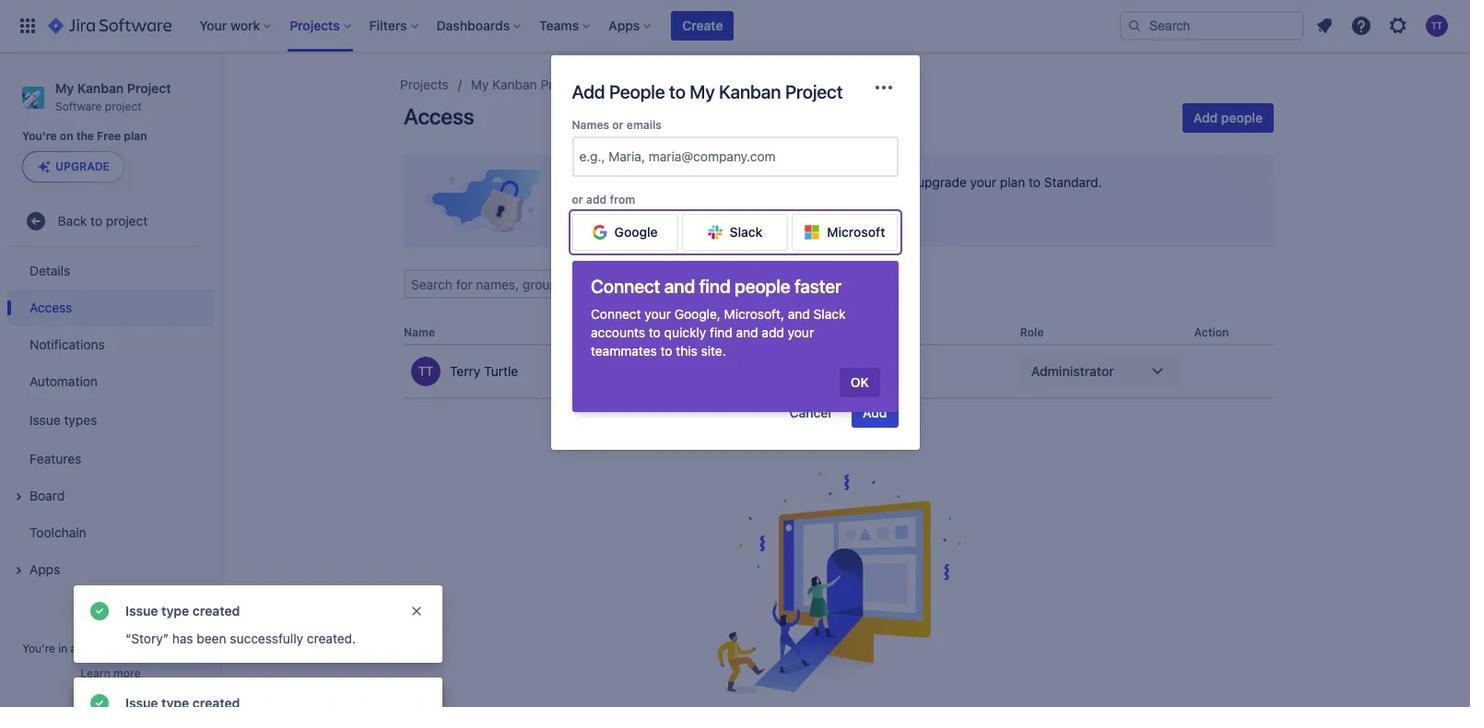 Task type: locate. For each thing, give the bounding box(es) containing it.
issue inside group
[[30, 412, 61, 428]]

plan right free on the top left of the page
[[124, 129, 147, 143]]

google up the terryturtle85@gmail.com
[[792, 348, 826, 360]]

1 vertical spatial people
[[735, 276, 791, 297]]

customize
[[589, 174, 650, 190]]

connect
[[591, 276, 660, 297], [591, 306, 641, 322]]

0 horizontal spatial kanban
[[77, 80, 124, 96]]

been
[[197, 631, 226, 646]]

is
[[616, 348, 624, 360]]

Search field
[[1120, 11, 1305, 41]]

this
[[572, 348, 593, 360]]

group
[[7, 247, 214, 594]]

and up the terryturtle85@gmail.com
[[752, 348, 770, 360]]

0 horizontal spatial my
[[55, 80, 74, 96]]

access down details
[[30, 300, 72, 315]]

issue up "story"
[[125, 603, 158, 619]]

add
[[586, 193, 607, 207], [762, 325, 785, 340]]

you're
[[22, 129, 57, 143], [22, 642, 55, 656]]

my
[[471, 77, 489, 92], [55, 80, 74, 96], [690, 81, 715, 102]]

microsoft,
[[724, 306, 785, 322]]

people inside the 'connect and find people faster connect your google, microsoft, and slack accounts to quickly find and add your teammates to this site. ok'
[[735, 276, 791, 297]]

success image
[[89, 600, 111, 622], [89, 692, 111, 707], [89, 692, 111, 707]]

team-
[[80, 642, 111, 656]]

learn for learn more
[[81, 667, 110, 680]]

add down ok button
[[863, 404, 887, 420]]

group containing details
[[7, 247, 214, 594]]

1 vertical spatial add
[[762, 325, 785, 340]]

kanban inside my kanban project link
[[492, 77, 537, 92]]

protected
[[627, 348, 674, 360]]

0 vertical spatial role
[[572, 269, 596, 283]]

0 vertical spatial learn
[[683, 206, 717, 221]]

and down this
[[572, 362, 590, 374]]

0 horizontal spatial the
[[76, 129, 94, 143]]

slack inside the 'connect and find people faster connect your google, microsoft, and slack accounts to quickly find and add your teammates to this site. ok'
[[814, 306, 846, 322]]

issue types link
[[7, 400, 214, 441]]

1 vertical spatial role
[[1021, 325, 1044, 339]]

1 horizontal spatial add
[[762, 325, 785, 340]]

0 horizontal spatial upgrade
[[55, 160, 110, 174]]

0 horizontal spatial add
[[586, 193, 607, 207]]

to right people
[[669, 81, 686, 102]]

details
[[30, 263, 70, 278]]

access,
[[683, 174, 728, 190]]

add down search field
[[1194, 110, 1218, 125]]

board button
[[7, 478, 214, 515]]

1 vertical spatial connect
[[591, 306, 641, 322]]

1 vertical spatial more
[[113, 667, 141, 680]]

project inside my kanban project software project
[[127, 80, 171, 96]]

0 vertical spatial or
[[613, 118, 624, 132]]

issue left types at the bottom of the page
[[30, 412, 61, 428]]

1 horizontal spatial upgrade
[[600, 206, 653, 221]]

0 horizontal spatial your
[[645, 306, 671, 322]]

0 vertical spatial connect
[[591, 276, 660, 297]]

the
[[76, 129, 94, 143], [773, 348, 789, 360]]

turtle
[[484, 364, 518, 379]]

0 vertical spatial people
[[1222, 110, 1263, 125]]

1 horizontal spatial more
[[720, 206, 751, 221]]

0 horizontal spatial issue
[[30, 412, 61, 428]]

1 vertical spatial upgrade
[[600, 206, 653, 221]]

you're on the free plan
[[22, 129, 147, 143]]

you're left in
[[22, 642, 55, 656]]

1 vertical spatial plan
[[1000, 174, 1026, 190]]

2 horizontal spatial my
[[690, 81, 715, 102]]

jira software image
[[48, 15, 172, 37], [48, 15, 172, 37]]

project up details link
[[106, 213, 148, 229]]

0 horizontal spatial slack
[[730, 224, 763, 240]]

0 horizontal spatial plan
[[124, 129, 147, 143]]

terryturtle85@gmail.com
[[716, 363, 865, 379]]

plan left standard.
[[1000, 174, 1026, 190]]

1 horizontal spatial learn
[[683, 206, 717, 221]]

kanban down primary element
[[492, 77, 537, 92]]

plan
[[124, 129, 147, 143], [1000, 174, 1026, 190]]

add people to my kanban project
[[572, 81, 843, 102]]

terry
[[450, 364, 481, 379]]

0 horizontal spatial google
[[615, 224, 658, 240]]

slack down faster
[[814, 306, 846, 322]]

1 vertical spatial issue
[[125, 603, 158, 619]]

find up site. at the left of page
[[710, 325, 733, 340]]

kanban down create banner
[[719, 81, 781, 102]]

kanban up software on the top of the page
[[77, 80, 124, 96]]

"story"
[[125, 631, 169, 646]]

site
[[595, 348, 613, 360]]

add
[[572, 81, 605, 102], [1194, 110, 1218, 125], [863, 404, 887, 420]]

1 vertical spatial google
[[792, 348, 826, 360]]

2 vertical spatial project
[[162, 642, 199, 656]]

people inside 'button'
[[1222, 110, 1263, 125]]

learn down access,
[[683, 206, 717, 221]]

1 you're from the top
[[22, 129, 57, 143]]

1 vertical spatial add
[[1194, 110, 1218, 125]]

1 horizontal spatial slack
[[814, 306, 846, 322]]

1 vertical spatial the
[[773, 348, 789, 360]]

0 vertical spatial add
[[586, 193, 607, 207]]

0 vertical spatial project
[[105, 99, 142, 113]]

1 horizontal spatial google
[[792, 348, 826, 360]]

1 vertical spatial or
[[572, 193, 583, 207]]

more down managed
[[113, 667, 141, 680]]

my right people
[[690, 81, 715, 102]]

add inside 'button'
[[1194, 110, 1218, 125]]

1 horizontal spatial kanban
[[492, 77, 537, 92]]

upgrade down 'customize'
[[600, 206, 653, 221]]

to
[[669, 81, 686, 102], [1029, 174, 1041, 190], [90, 213, 102, 229], [649, 325, 661, 340], [661, 343, 673, 359]]

your right upgrade
[[971, 174, 997, 190]]

from
[[610, 193, 635, 207]]

0 vertical spatial upgrade
[[55, 160, 110, 174]]

to inside "link"
[[90, 213, 102, 229]]

2 horizontal spatial add
[[1194, 110, 1218, 125]]

created.
[[307, 631, 356, 646]]

role down google button
[[572, 269, 596, 283]]

access down projects link
[[404, 103, 474, 129]]

1 horizontal spatial add
[[863, 404, 887, 420]]

slack button
[[682, 214, 789, 251]]

0 vertical spatial plan
[[124, 129, 147, 143]]

you're for you're in a team-managed project
[[22, 642, 55, 656]]

search image
[[1128, 18, 1142, 33]]

administrator button
[[1021, 357, 1180, 386]]

or left emails
[[613, 118, 624, 132]]

2 vertical spatial your
[[788, 325, 814, 340]]

privacy
[[829, 348, 865, 360]]

Search for names, groups or email addresses text field
[[406, 271, 690, 297]]

add people button
[[1183, 103, 1274, 133]]

learn more about managing access
[[683, 206, 899, 221]]

2 you're from the top
[[22, 642, 55, 656]]

0 horizontal spatial add
[[572, 81, 605, 102]]

people
[[1222, 110, 1263, 125], [735, 276, 791, 297]]

role inside "element"
[[1021, 325, 1044, 339]]

back
[[58, 213, 87, 229]]

0 horizontal spatial learn
[[81, 667, 110, 680]]

you're left on
[[22, 129, 57, 143]]

standard.
[[1044, 174, 1102, 190]]

1 horizontal spatial the
[[773, 348, 789, 360]]

0 horizontal spatial more
[[113, 667, 141, 680]]

your up quickly
[[645, 306, 671, 322]]

kanban inside my kanban project software project
[[77, 80, 124, 96]]

types
[[64, 412, 97, 428]]

quickly
[[664, 325, 707, 340]]

the right on
[[76, 129, 94, 143]]

managing
[[793, 206, 853, 221]]

managed
[[111, 642, 159, 656]]

such
[[731, 174, 760, 190]]

faster
[[795, 276, 842, 297]]

ok button
[[840, 368, 881, 397]]

add left from
[[586, 193, 607, 207]]

google down from
[[615, 224, 658, 240]]

add for add people
[[1194, 110, 1218, 125]]

1 horizontal spatial your
[[788, 325, 814, 340]]

my right projects
[[471, 77, 489, 92]]

to left standard.
[[1029, 174, 1041, 190]]

microsoft button
[[792, 214, 899, 251]]

issue types
[[30, 412, 97, 428]]

add inside the 'connect and find people faster connect your google, microsoft, and slack accounts to quickly find and add your teammates to this site. ok'
[[762, 325, 785, 340]]

my inside my kanban project software project
[[55, 80, 74, 96]]

learn inside button
[[81, 667, 110, 680]]

1 vertical spatial access
[[30, 300, 72, 315]]

0 vertical spatial google
[[615, 224, 658, 240]]

my for my kanban project
[[471, 77, 489, 92]]

0 vertical spatial slack
[[730, 224, 763, 240]]

more for learn more
[[113, 667, 141, 680]]

1 vertical spatial learn
[[81, 667, 110, 680]]

2 vertical spatial add
[[863, 404, 887, 420]]

0 vertical spatial more
[[720, 206, 751, 221]]

automation link
[[7, 364, 214, 400]]

1 horizontal spatial role
[[1021, 325, 1044, 339]]

more
[[720, 206, 751, 221], [113, 667, 141, 680]]

1 horizontal spatial my
[[471, 77, 489, 92]]

teammates
[[591, 343, 657, 359]]

access
[[857, 206, 899, 221]]

ok
[[851, 374, 870, 390]]

project up free on the top left of the page
[[105, 99, 142, 113]]

0 horizontal spatial or
[[572, 193, 583, 207]]

upgrade button
[[23, 152, 123, 182]]

my up software on the top of the page
[[55, 80, 74, 96]]

google inside this site is protected by recaptcha and the google privacy policy and terms of service apply.
[[792, 348, 826, 360]]

project down issue type created
[[162, 642, 199, 656]]

project
[[541, 77, 583, 92], [605, 77, 647, 92], [127, 80, 171, 96], [785, 81, 843, 102]]

1 vertical spatial you're
[[22, 642, 55, 656]]

1 horizontal spatial issue
[[125, 603, 158, 619]]

more down "such"
[[720, 206, 751, 221]]

issue for issue type created
[[125, 603, 158, 619]]

slack inside button
[[730, 224, 763, 240]]

and down the microsoft,
[[736, 325, 758, 340]]

0 horizontal spatial people
[[735, 276, 791, 297]]

google
[[615, 224, 658, 240], [792, 348, 826, 360]]

1 horizontal spatial access
[[404, 103, 474, 129]]

find up google,
[[699, 276, 731, 297]]

find
[[699, 276, 731, 297], [710, 325, 733, 340]]

1 horizontal spatial people
[[1222, 110, 1263, 125]]

0 vertical spatial you're
[[22, 129, 57, 143]]

notifications link
[[7, 327, 214, 364]]

1 connect from the top
[[591, 276, 660, 297]]

successfully
[[230, 631, 303, 646]]

roles
[[780, 174, 809, 190]]

add down the microsoft,
[[762, 325, 785, 340]]

terms
[[593, 362, 623, 374]]

your up the terryturtle85@gmail.com
[[788, 325, 814, 340]]

0 vertical spatial add
[[572, 81, 605, 102]]

created
[[193, 603, 240, 619]]

1 vertical spatial project
[[106, 213, 148, 229]]

names or emails
[[572, 118, 662, 132]]

of
[[626, 362, 635, 374]]

1 vertical spatial slack
[[814, 306, 846, 322]]

the up the terryturtle85@gmail.com
[[773, 348, 789, 360]]

upgrade down "you're on the free plan"
[[55, 160, 110, 174]]

more for learn more about managing access
[[720, 206, 751, 221]]

0 vertical spatial the
[[76, 129, 94, 143]]

more inside button
[[113, 667, 141, 680]]

to right back
[[90, 213, 102, 229]]

0 vertical spatial issue
[[30, 412, 61, 428]]

to left by
[[661, 343, 673, 359]]

upgrade inside button
[[55, 160, 110, 174]]

notifications
[[30, 336, 105, 352]]

0 horizontal spatial role
[[572, 269, 596, 283]]

role up administrator
[[1021, 325, 1044, 339]]

learn down team- on the bottom of page
[[81, 667, 110, 680]]

slack down about
[[730, 224, 763, 240]]

issue for issue types
[[30, 412, 61, 428]]

or down to
[[572, 193, 583, 207]]

apply.
[[677, 362, 706, 374]]

add up 'names'
[[572, 81, 605, 102]]

or
[[613, 118, 624, 132], [572, 193, 583, 207]]

google button
[[572, 214, 678, 251]]

0 vertical spatial access
[[404, 103, 474, 129]]

kanban
[[492, 77, 537, 92], [77, 80, 124, 96], [719, 81, 781, 102]]

2 horizontal spatial your
[[971, 174, 997, 190]]



Task type: describe. For each thing, give the bounding box(es) containing it.
back to project
[[58, 213, 148, 229]]

apps
[[30, 561, 60, 577]]

upgrade
[[917, 174, 967, 190]]

dismiss image
[[409, 604, 424, 619]]

site.
[[701, 343, 726, 359]]

to up protected
[[649, 325, 661, 340]]

to customize user access, such as roles and permissions, upgrade your plan to standard.
[[571, 174, 1102, 190]]

projects
[[400, 77, 449, 92]]

name
[[404, 325, 435, 339]]

back to project link
[[7, 203, 214, 240]]

add button
[[852, 398, 899, 428]]

you're in a team-managed project
[[22, 642, 199, 656]]

as
[[763, 174, 777, 190]]

learn more about managing access link
[[672, 199, 910, 229]]

0 vertical spatial find
[[699, 276, 731, 297]]

toolchain
[[30, 525, 86, 540]]

board
[[30, 488, 65, 503]]

has
[[172, 631, 193, 646]]

learn for learn more about managing access
[[683, 206, 717, 221]]

free
[[97, 129, 121, 143]]

my kanban project software project
[[55, 80, 171, 113]]

access link
[[7, 290, 214, 327]]

create button
[[672, 11, 734, 41]]

project settings link
[[605, 74, 699, 96]]

2 horizontal spatial kanban
[[719, 81, 781, 102]]

type
[[161, 603, 189, 619]]

and down faster
[[788, 306, 810, 322]]

0 vertical spatial your
[[971, 174, 997, 190]]

1 vertical spatial your
[[645, 306, 671, 322]]

project inside my kanban project software project
[[105, 99, 142, 113]]

in
[[58, 642, 68, 656]]

1 vertical spatial find
[[710, 325, 733, 340]]

and right roles
[[813, 174, 835, 190]]

terry turtle
[[450, 364, 518, 379]]

kanban for my kanban project
[[492, 77, 537, 92]]

learn more
[[81, 667, 141, 680]]

by
[[677, 348, 689, 360]]

permissions,
[[839, 174, 914, 190]]

create
[[683, 18, 723, 33]]

primary element
[[11, 0, 1120, 52]]

software
[[55, 99, 102, 113]]

issue type created
[[125, 603, 240, 619]]

you're for you're on the free plan
[[22, 129, 57, 143]]

1 horizontal spatial plan
[[1000, 174, 1026, 190]]

add inside "button"
[[863, 404, 887, 420]]

people and their roles element
[[404, 321, 1274, 399]]

recaptcha
[[691, 348, 750, 360]]

1 horizontal spatial or
[[613, 118, 624, 132]]

privacy policy link
[[829, 348, 896, 360]]

user
[[653, 174, 679, 190]]

project inside "link"
[[106, 213, 148, 229]]

features
[[30, 451, 81, 466]]

action
[[1195, 325, 1229, 339]]

cancel button
[[779, 398, 843, 428]]

open user roles picker image
[[1147, 361, 1169, 383]]

my kanban project link
[[471, 74, 583, 96]]

this site is protected by recaptcha and the google privacy policy and terms of service apply.
[[572, 348, 896, 374]]

kanban for my kanban project software project
[[77, 80, 124, 96]]

features link
[[7, 441, 214, 478]]

people
[[609, 81, 665, 102]]

settings
[[651, 77, 699, 92]]

apps button
[[7, 552, 214, 589]]

"story" has been successfully created.
[[125, 631, 356, 646]]

2 connect from the top
[[591, 306, 641, 322]]

add people
[[1194, 110, 1263, 125]]

create banner
[[0, 0, 1471, 52]]

policy
[[867, 348, 896, 360]]

my kanban project
[[471, 77, 583, 92]]

email
[[716, 325, 745, 339]]

add for add people to my kanban project
[[572, 81, 605, 102]]

project settings
[[605, 77, 699, 92]]

toolchain link
[[7, 515, 214, 552]]

names
[[572, 118, 610, 132]]

my for my kanban project software project
[[55, 80, 74, 96]]

google,
[[675, 306, 721, 322]]

upgrade for upgrade button at the left of page
[[55, 160, 110, 174]]

0 horizontal spatial access
[[30, 300, 72, 315]]

connect and find people faster connect your google, microsoft, and slack accounts to quickly find and add your teammates to this site. ok
[[591, 276, 870, 390]]

cancel
[[790, 404, 832, 420]]

upgrade for upgrade link
[[600, 206, 653, 221]]

google inside button
[[615, 224, 658, 240]]

to
[[571, 174, 585, 190]]

the inside this site is protected by recaptcha and the google privacy policy and terms of service apply.
[[773, 348, 789, 360]]

or add from
[[572, 193, 635, 207]]

this
[[676, 343, 698, 359]]

about
[[755, 206, 790, 221]]

emails
[[627, 118, 662, 132]]

details link
[[7, 253, 214, 290]]

microsoft
[[827, 224, 886, 240]]

service
[[638, 362, 674, 374]]

accounts
[[591, 325, 646, 340]]

automation
[[30, 373, 98, 389]]

learn more button
[[81, 667, 141, 681]]

and up google,
[[665, 276, 695, 297]]



Task type: vqa. For each thing, say whether or not it's contained in the screenshot.
the leftmost market
no



